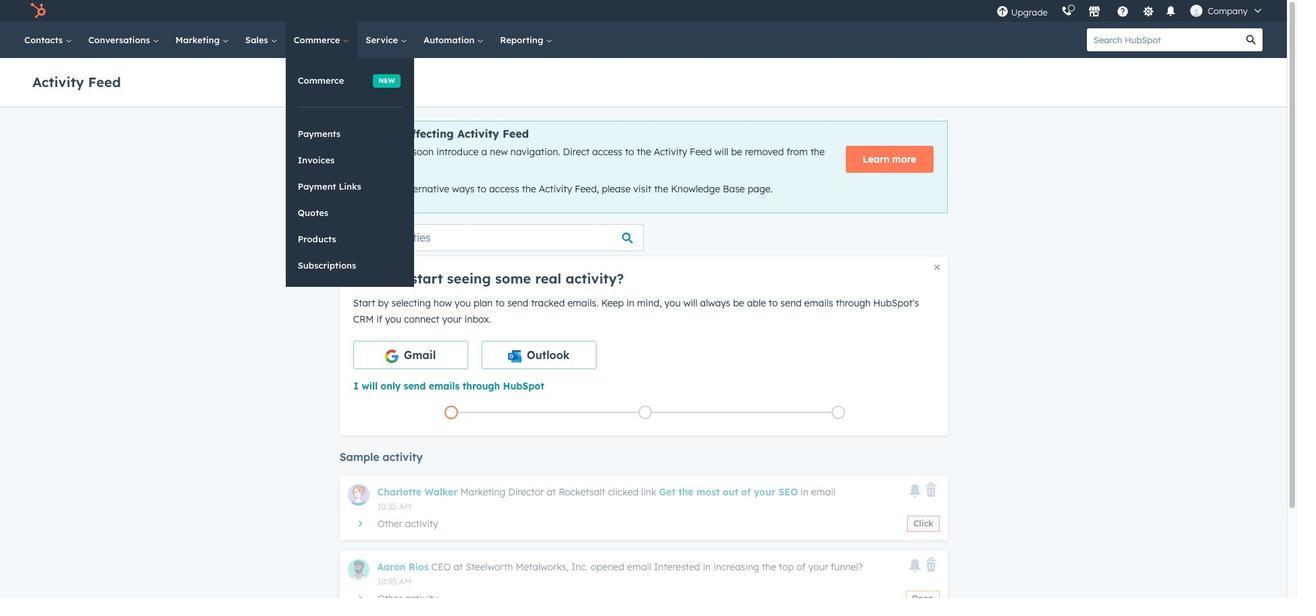 Task type: vqa. For each thing, say whether or not it's contained in the screenshot.
the bottom and
no



Task type: locate. For each thing, give the bounding box(es) containing it.
None checkbox
[[353, 341, 468, 370], [482, 341, 596, 370], [353, 341, 468, 370], [482, 341, 596, 370]]

onboarding.steps.finalstep.title image
[[835, 410, 842, 417]]

marketplaces image
[[1089, 6, 1101, 18]]

menu
[[990, 0, 1271, 22]]

close image
[[934, 265, 940, 270]]

Search HubSpot search field
[[1087, 28, 1240, 51]]

list
[[354, 403, 936, 422]]

onboarding.steps.sendtrackedemailingmail.title image
[[642, 410, 648, 417]]

jacob simon image
[[1191, 5, 1203, 17]]



Task type: describe. For each thing, give the bounding box(es) containing it.
commerce menu
[[286, 58, 414, 287]]

Search activities search field
[[340, 224, 644, 251]]



